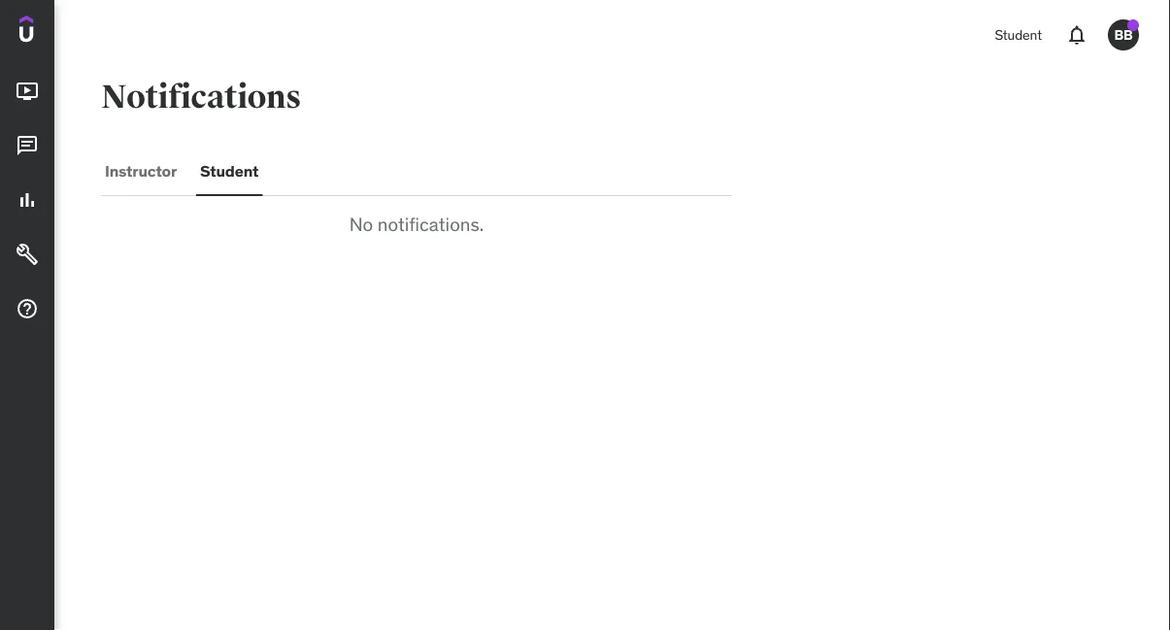 Task type: locate. For each thing, give the bounding box(es) containing it.
0 horizontal spatial student
[[200, 161, 259, 181]]

2 medium image from the top
[[16, 134, 39, 157]]

notifications
[[101, 77, 301, 117]]

no
[[349, 213, 373, 236]]

0 vertical spatial student
[[995, 26, 1042, 43]]

3 medium image from the top
[[16, 189, 39, 212]]

you have alerts image
[[1128, 19, 1139, 31]]

student inside button
[[200, 161, 259, 181]]

0 vertical spatial medium image
[[16, 80, 39, 103]]

medium image
[[16, 243, 39, 266], [16, 297, 39, 321]]

student down notifications
[[200, 161, 259, 181]]

0 vertical spatial medium image
[[16, 243, 39, 266]]

student link
[[983, 12, 1054, 58]]

bb
[[1114, 26, 1133, 43]]

1 horizontal spatial student
[[995, 26, 1042, 43]]

1 vertical spatial student
[[200, 161, 259, 181]]

medium image
[[16, 80, 39, 103], [16, 134, 39, 157], [16, 189, 39, 212]]

instructor button
[[101, 148, 181, 194]]

1 vertical spatial medium image
[[16, 134, 39, 157]]

student
[[995, 26, 1042, 43], [200, 161, 259, 181]]

no notifications.
[[349, 213, 484, 236]]

student for student button
[[200, 161, 259, 181]]

2 vertical spatial medium image
[[16, 189, 39, 212]]

1 medium image from the top
[[16, 243, 39, 266]]

udemy image
[[19, 16, 108, 49]]

1 vertical spatial medium image
[[16, 297, 39, 321]]

1 medium image from the top
[[16, 80, 39, 103]]

student button
[[196, 148, 263, 194]]

student left "notifications" image
[[995, 26, 1042, 43]]



Task type: vqa. For each thing, say whether or not it's contained in the screenshot.
THE ON
no



Task type: describe. For each thing, give the bounding box(es) containing it.
notifications.
[[378, 213, 484, 236]]

bb link
[[1100, 12, 1147, 58]]

2 medium image from the top
[[16, 297, 39, 321]]

notifications image
[[1065, 23, 1089, 47]]

instructor
[[105, 161, 177, 181]]

student for student link
[[995, 26, 1042, 43]]



